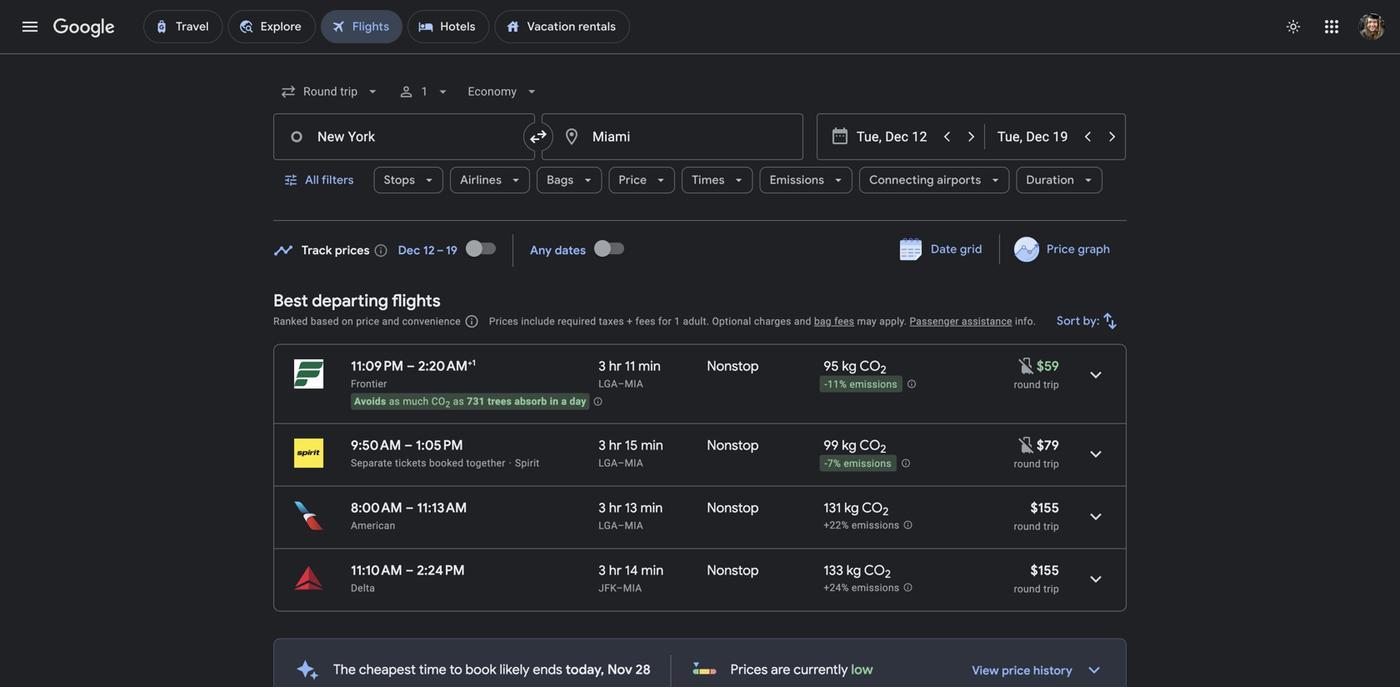 Task type: describe. For each thing, give the bounding box(es) containing it.
departing
[[312, 290, 389, 311]]

emissions
[[770, 173, 825, 188]]

view
[[973, 663, 1000, 678]]

passenger assistance button
[[910, 316, 1013, 327]]

change appearance image
[[1274, 7, 1314, 47]]

much
[[403, 396, 429, 407]]

adult.
[[683, 316, 710, 327]]

avoids
[[354, 396, 386, 407]]

separate tickets booked together
[[351, 457, 506, 469]]

in
[[550, 396, 559, 407]]

the cheapest time to book likely ends today, nov 28
[[334, 661, 651, 678]]

tickets
[[395, 457, 427, 469]]

book
[[466, 661, 497, 678]]

hr for 13
[[609, 499, 622, 517]]

date grid
[[932, 242, 983, 257]]

- for 95
[[825, 379, 828, 390]]

1 as from the left
[[389, 396, 400, 407]]

connecting airports
[[870, 173, 982, 188]]

trees
[[488, 396, 512, 407]]

$155 round trip for 131
[[1014, 499, 1060, 532]]

7%
[[828, 458, 841, 470]]

a
[[562, 396, 567, 407]]

leaves laguardia airport at 8:00 am on tuesday, december 12 and arrives at miami international airport at 11:13 am on tuesday, december 12. element
[[351, 499, 467, 517]]

are
[[771, 661, 791, 678]]

learn more about ranking image
[[464, 314, 479, 329]]

1:05 pm
[[416, 437, 463, 454]]

learn more about tracked prices image
[[373, 243, 388, 258]]

0 vertical spatial +
[[627, 316, 633, 327]]

1 fees from the left
[[636, 316, 656, 327]]

best departing flights
[[274, 290, 441, 311]]

optional
[[712, 316, 752, 327]]

swap origin and destination. image
[[529, 127, 549, 147]]

4 round from the top
[[1014, 583, 1041, 595]]

133
[[824, 562, 844, 579]]

2 for 131
[[883, 505, 889, 519]]

co for 99
[[860, 437, 881, 454]]

mia for 14
[[624, 582, 642, 594]]

american
[[351, 520, 396, 532]]

2 horizontal spatial 1
[[675, 316, 681, 327]]

2:24 pm
[[417, 562, 465, 579]]

times button
[[682, 160, 753, 200]]

1 button
[[391, 72, 458, 112]]

3 for 3 hr 15 min
[[599, 437, 606, 454]]

11:10 am – 2:24 pm delta
[[351, 562, 465, 594]]

2 and from the left
[[795, 316, 812, 327]]

-7% emissions
[[825, 458, 892, 470]]

2 inside avoids as much co 2 as 731 trees absorb in a day
[[446, 399, 451, 409]]

any dates
[[530, 243, 586, 258]]

2 trip from the top
[[1044, 458, 1060, 470]]

connecting
[[870, 173, 935, 188]]

1 and from the left
[[382, 316, 400, 327]]

 image inside "best departing flights" main content
[[509, 457, 512, 469]]

– inside 3 hr 13 min lga – mia
[[618, 520, 625, 532]]

apply.
[[880, 316, 907, 327]]

9:50 am
[[351, 437, 401, 454]]

- for 99
[[825, 458, 828, 470]]

separate tickets booked together. this trip includes tickets from multiple airlines. missed connections may be protected by kiwi.com.. element
[[351, 457, 506, 469]]

13
[[625, 499, 638, 517]]

prices are currently low
[[731, 661, 874, 678]]

jfk
[[599, 582, 617, 594]]

include
[[521, 316, 555, 327]]

– inside 8:00 am – 11:13 am american
[[406, 499, 414, 517]]

price button
[[609, 160, 676, 200]]

leaves laguardia airport at 11:09 pm on tuesday, december 12 and arrives at miami international airport at 2:20 am on wednesday, december 13. element
[[351, 358, 476, 375]]

nonstop flight. element for 3 hr 13 min
[[707, 499, 759, 519]]

emissions button
[[760, 160, 853, 200]]

duration button
[[1017, 160, 1103, 200]]

track prices
[[302, 243, 370, 258]]

separate
[[351, 457, 393, 469]]

Departure text field
[[857, 114, 934, 159]]

nonstop flight. element for 3 hr 15 min
[[707, 437, 759, 457]]

hr for 15
[[609, 437, 622, 454]]

prices include required taxes + fees for 1 adult. optional charges and bag fees may apply. passenger assistance
[[489, 316, 1013, 327]]

likely
[[500, 661, 530, 678]]

flights
[[392, 290, 441, 311]]

price for price
[[619, 173, 647, 188]]

round trip for $59
[[1014, 379, 1060, 391]]

taxes
[[599, 316, 624, 327]]

co inside avoids as much co 2 as 731 trees absorb in a day
[[432, 396, 446, 407]]

-11% emissions
[[825, 379, 898, 390]]

frontier
[[351, 378, 387, 390]]

total duration 3 hr 11 min. element
[[599, 358, 707, 377]]

price for price graph
[[1047, 242, 1075, 257]]

2 round from the top
[[1014, 458, 1041, 470]]

leaves john f. kennedy international airport at 11:10 am on tuesday, december 12 and arrives at miami international airport at 2:24 pm on tuesday, december 12. element
[[351, 562, 465, 579]]

find the best price region
[[274, 228, 1127, 278]]

11:09 pm – 2:20 am + 1
[[351, 358, 476, 375]]

duration
[[1027, 173, 1075, 188]]

Departure time: 9:50 AM. text field
[[351, 437, 401, 454]]

+ inside 11:09 pm – 2:20 am + 1
[[468, 358, 472, 368]]

155 US dollars text field
[[1031, 499, 1060, 517]]

95 kg co 2
[[824, 358, 887, 377]]

kg for 95
[[842, 358, 857, 375]]

low
[[852, 661, 874, 678]]

lga for 3 hr 13 min
[[599, 520, 618, 532]]

hr for 11
[[609, 358, 622, 375]]

3 trip from the top
[[1044, 521, 1060, 532]]

time
[[419, 661, 447, 678]]

charges
[[754, 316, 792, 327]]

8:00 am – 11:13 am american
[[351, 499, 467, 532]]

kg for 131
[[845, 499, 859, 517]]

min for 3 hr 11 min
[[639, 358, 661, 375]]

11%
[[828, 379, 847, 390]]

round trip for $79
[[1014, 458, 1060, 470]]

emissions down the 131 kg co 2
[[852, 520, 900, 531]]

nonstop for 3 hr 14 min
[[707, 562, 759, 579]]

133 kg co 2
[[824, 562, 891, 581]]

this price for this flight doesn't include overhead bin access. if you need a carry-on bag, use the bags filter to update prices. image for $79
[[1017, 435, 1037, 455]]

0 vertical spatial price
[[356, 316, 380, 327]]

3 for 3 hr 13 min
[[599, 499, 606, 517]]

Arrival time: 11:13 AM. text field
[[417, 499, 467, 517]]

min for 3 hr 15 min
[[641, 437, 664, 454]]

$79
[[1037, 437, 1060, 454]]

best departing flights main content
[[274, 228, 1127, 687]]

ends
[[533, 661, 563, 678]]

12 – 19
[[423, 243, 458, 258]]

$155 round trip for 133
[[1014, 562, 1060, 595]]

based
[[311, 316, 339, 327]]

nonstop flight. element for 3 hr 14 min
[[707, 562, 759, 582]]

dec 12 – 19
[[398, 243, 458, 258]]

day
[[570, 396, 587, 407]]

– up tickets
[[405, 437, 413, 454]]

+22% emissions
[[824, 520, 900, 531]]

nonstop for 3 hr 13 min
[[707, 499, 759, 517]]

min for 3 hr 13 min
[[641, 499, 663, 517]]

11:10 am
[[351, 562, 403, 579]]

airlines button
[[450, 160, 530, 200]]

assistance
[[962, 316, 1013, 327]]

co for 131
[[862, 499, 883, 517]]

flight details. leaves laguardia airport at 11:09 pm on tuesday, december 12 and arrives at miami international airport at 2:20 am on wednesday, december 13. image
[[1077, 355, 1117, 395]]

731
[[467, 396, 485, 407]]

sort
[[1058, 314, 1081, 329]]

all
[[305, 173, 319, 188]]

this price for this flight doesn't include overhead bin access. if you need a carry-on bag, use the bags filter to update prices. image for $59
[[1017, 356, 1037, 376]]

total duration 3 hr 13 min. element
[[599, 499, 707, 519]]

3 for 3 hr 11 min
[[599, 358, 606, 375]]



Task type: locate. For each thing, give the bounding box(es) containing it.
none search field containing all filters
[[274, 72, 1127, 221]]

1 inside 1 popup button
[[421, 85, 428, 98]]

booked
[[429, 457, 464, 469]]

today,
[[566, 661, 605, 678]]

0 horizontal spatial prices
[[489, 316, 519, 327]]

2 3 from the top
[[599, 437, 606, 454]]

2 inside 133 kg co 2
[[885, 567, 891, 581]]

0 horizontal spatial price
[[356, 316, 380, 327]]

min for 3 hr 14 min
[[642, 562, 664, 579]]

and left bag
[[795, 316, 812, 327]]

hr inside 3 hr 13 min lga – mia
[[609, 499, 622, 517]]

track
[[302, 243, 332, 258]]

3 round from the top
[[1014, 521, 1041, 532]]

99
[[824, 437, 839, 454]]

and down flights
[[382, 316, 400, 327]]

bag
[[815, 316, 832, 327]]

3 for 3 hr 14 min
[[599, 562, 606, 579]]

Arrival time: 2:20 AM on  Wednesday, December 13. text field
[[418, 358, 476, 375]]

bags
[[547, 173, 574, 188]]

59 US dollars text field
[[1037, 358, 1060, 375]]

min
[[639, 358, 661, 375], [641, 437, 664, 454], [641, 499, 663, 517], [642, 562, 664, 579]]

co up +24% emissions
[[865, 562, 885, 579]]

1 vertical spatial round trip
[[1014, 458, 1060, 470]]

0 vertical spatial this price for this flight doesn't include overhead bin access. if you need a carry-on bag, use the bags filter to update prices. image
[[1017, 356, 1037, 376]]

flight details. leaves laguardia airport at 9:50 am on tuesday, december 12 and arrives at miami international airport at 1:05 pm on tuesday, december 12. image
[[1077, 434, 1117, 474]]

hr inside 3 hr 15 min lga – mia
[[609, 437, 622, 454]]

round trip down "$79"
[[1014, 458, 1060, 470]]

2 vertical spatial 1
[[472, 358, 476, 368]]

price left the 'graph'
[[1047, 242, 1075, 257]]

round trip
[[1014, 379, 1060, 391], [1014, 458, 1060, 470]]

by:
[[1084, 314, 1101, 329]]

1 trip from the top
[[1044, 379, 1060, 391]]

on
[[342, 316, 354, 327]]

leaves laguardia airport at 9:50 am on tuesday, december 12 and arrives at miami international airport at 1:05 pm on tuesday, december 12. element
[[351, 437, 463, 454]]

0 vertical spatial lga
[[599, 378, 618, 390]]

min right "14"
[[642, 562, 664, 579]]

round down 155 us dollars text field on the bottom right
[[1014, 583, 1041, 595]]

2 up +24% emissions
[[885, 567, 891, 581]]

mia inside 3 hr 13 min lga – mia
[[625, 520, 644, 532]]

min right 13
[[641, 499, 663, 517]]

+22%
[[824, 520, 849, 531]]

+ right the taxes
[[627, 316, 633, 327]]

round down 59 us dollars 'text box'
[[1014, 379, 1041, 391]]

None text field
[[542, 113, 804, 160]]

4 hr from the top
[[609, 562, 622, 579]]

kg right 95
[[842, 358, 857, 375]]

mia inside 3 hr 15 min lga – mia
[[625, 457, 644, 469]]

11:09 pm
[[351, 358, 404, 375]]

None text field
[[274, 113, 535, 160]]

nov
[[608, 661, 633, 678]]

ranked based on price and convenience
[[274, 316, 461, 327]]

0 vertical spatial -
[[825, 379, 828, 390]]

$155 left flight details. leaves laguardia airport at 8:00 am on tuesday, december 12 and arrives at miami international airport at 11:13 am on tuesday, december 12. image
[[1031, 499, 1060, 517]]

11
[[625, 358, 636, 375]]

– down total duration 3 hr 15 min. element
[[618, 457, 625, 469]]

0 vertical spatial $155 round trip
[[1014, 499, 1060, 532]]

mia for 15
[[625, 457, 644, 469]]

any
[[530, 243, 552, 258]]

graph
[[1078, 242, 1111, 257]]

fees right bag
[[835, 316, 855, 327]]

mia for 11
[[625, 378, 644, 390]]

min right 11
[[639, 358, 661, 375]]

as left much
[[389, 396, 400, 407]]

mia down "14"
[[624, 582, 642, 594]]

–
[[407, 358, 415, 375], [618, 378, 625, 390], [405, 437, 413, 454], [618, 457, 625, 469], [406, 499, 414, 517], [618, 520, 625, 532], [406, 562, 414, 579], [617, 582, 624, 594]]

hr inside 3 hr 11 min lga – mia
[[609, 358, 622, 375]]

3 3 from the top
[[599, 499, 606, 517]]

nonstop flight. element for 3 hr 11 min
[[707, 358, 759, 377]]

1 horizontal spatial 1
[[472, 358, 476, 368]]

1 horizontal spatial and
[[795, 316, 812, 327]]

kg inside 133 kg co 2
[[847, 562, 862, 579]]

kg inside the 131 kg co 2
[[845, 499, 859, 517]]

bags button
[[537, 160, 602, 200]]

155 US dollars text field
[[1031, 562, 1060, 579]]

0 vertical spatial $155
[[1031, 499, 1060, 517]]

95
[[824, 358, 839, 375]]

dates
[[555, 243, 586, 258]]

co inside 99 kg co 2
[[860, 437, 881, 454]]

3 up jfk
[[599, 562, 606, 579]]

hr for 14
[[609, 562, 622, 579]]

price right bags popup button
[[619, 173, 647, 188]]

1 nonstop flight. element from the top
[[707, 358, 759, 377]]

co inside '95 kg co 2'
[[860, 358, 881, 375]]

+ up "731"
[[468, 358, 472, 368]]

min inside the 3 hr 14 min jfk – mia
[[642, 562, 664, 579]]

– inside the 3 hr 14 min jfk – mia
[[617, 582, 624, 594]]

$155 round trip left flight details. leaves john f. kennedy international airport at 11:10 am on tuesday, december 12 and arrives at miami international airport at 2:24 pm on tuesday, december 12. image
[[1014, 562, 1060, 595]]

view price history
[[973, 663, 1073, 678]]

view price history image
[[1075, 650, 1115, 687]]

2 up the +22% emissions
[[883, 505, 889, 519]]

$155 round trip up 155 us dollars text field on the bottom right
[[1014, 499, 1060, 532]]

Departure time: 11:10 AM. text field
[[351, 562, 403, 579]]

2 up the -11% emissions
[[881, 363, 887, 377]]

3 hr 11 min lga – mia
[[599, 358, 661, 390]]

total duration 3 hr 15 min. element
[[599, 437, 707, 457]]

mia inside 3 hr 11 min lga – mia
[[625, 378, 644, 390]]

nonstop
[[707, 358, 759, 375], [707, 437, 759, 454], [707, 499, 759, 517], [707, 562, 759, 579]]

3 hr 15 min lga – mia
[[599, 437, 664, 469]]

2 vertical spatial lga
[[599, 520, 618, 532]]

mia down 11
[[625, 378, 644, 390]]

lga inside 3 hr 11 min lga – mia
[[599, 378, 618, 390]]

– down total duration 3 hr 13 min. element
[[618, 520, 625, 532]]

+24%
[[824, 582, 849, 594]]

avoids as much co 2 as 731 trees absorb in a day
[[354, 396, 587, 409]]

emissions down '95 kg co 2'
[[850, 379, 898, 390]]

kg inside 99 kg co 2
[[842, 437, 857, 454]]

grid
[[961, 242, 983, 257]]

- down 95
[[825, 379, 828, 390]]

3 inside the 3 hr 14 min jfk – mia
[[599, 562, 606, 579]]

3 nonstop from the top
[[707, 499, 759, 517]]

flight details. leaves laguardia airport at 8:00 am on tuesday, december 12 and arrives at miami international airport at 11:13 am on tuesday, december 12. image
[[1077, 497, 1117, 537]]

min inside 3 hr 13 min lga – mia
[[641, 499, 663, 517]]

price inside "button"
[[1047, 242, 1075, 257]]

3 inside 3 hr 13 min lga – mia
[[599, 499, 606, 517]]

round down "$79"
[[1014, 458, 1041, 470]]

0 horizontal spatial 1
[[421, 85, 428, 98]]

0 vertical spatial round trip
[[1014, 379, 1060, 391]]

2
[[881, 363, 887, 377], [446, 399, 451, 409], [881, 442, 887, 456], [883, 505, 889, 519], [885, 567, 891, 581]]

– down total duration 3 hr 11 min. element
[[618, 378, 625, 390]]

1 round from the top
[[1014, 379, 1041, 391]]

kg right 99
[[842, 437, 857, 454]]

lga
[[599, 378, 618, 390], [599, 457, 618, 469], [599, 520, 618, 532]]

Return text field
[[998, 114, 1075, 159]]

3 hr from the top
[[609, 499, 622, 517]]

min inside 3 hr 11 min lga – mia
[[639, 358, 661, 375]]

price graph button
[[1004, 234, 1124, 264]]

1 vertical spatial $155 round trip
[[1014, 562, 1060, 595]]

4 nonstop from the top
[[707, 562, 759, 579]]

date grid button
[[888, 234, 996, 264]]

price right on
[[356, 316, 380, 327]]

– left arrival time: 2:24 pm. text box
[[406, 562, 414, 579]]

1 lga from the top
[[599, 378, 618, 390]]

delta
[[351, 582, 375, 594]]

trip down "$79"
[[1044, 458, 1060, 470]]

2 $155 round trip from the top
[[1014, 562, 1060, 595]]

2 left "731"
[[446, 399, 451, 409]]

$155 left flight details. leaves john f. kennedy international airport at 11:10 am on tuesday, december 12 and arrives at miami international airport at 2:24 pm on tuesday, december 12. image
[[1031, 562, 1060, 579]]

loading results progress bar
[[0, 53, 1401, 57]]

– inside 3 hr 11 min lga – mia
[[618, 378, 625, 390]]

- down 99
[[825, 458, 828, 470]]

Departure time: 8:00 AM. text field
[[351, 499, 403, 517]]

1 vertical spatial prices
[[731, 661, 768, 678]]

2 inside 99 kg co 2
[[881, 442, 887, 456]]

1 vertical spatial 1
[[675, 316, 681, 327]]

1 vertical spatial price
[[1002, 663, 1031, 678]]

nonstop for 3 hr 11 min
[[707, 358, 759, 375]]

$155 for 133
[[1031, 562, 1060, 579]]

2 - from the top
[[825, 458, 828, 470]]

11:13 am
[[417, 499, 467, 517]]

+24% emissions
[[824, 582, 900, 594]]

connecting airports button
[[860, 160, 1010, 200]]

99 kg co 2
[[824, 437, 887, 456]]

1 vertical spatial $155
[[1031, 562, 1060, 579]]

1 round trip from the top
[[1014, 379, 1060, 391]]

1 horizontal spatial price
[[1002, 663, 1031, 678]]

together
[[467, 457, 506, 469]]

3 left 13
[[599, 499, 606, 517]]

prices for prices are currently low
[[731, 661, 768, 678]]

kg right 131
[[845, 499, 859, 517]]

prices for prices include required taxes + fees for 1 adult. optional charges and bag fees may apply. passenger assistance
[[489, 316, 519, 327]]

1 $155 round trip from the top
[[1014, 499, 1060, 532]]

prices right learn more about ranking image at the left of the page
[[489, 316, 519, 327]]

round trip down 59 us dollars 'text box'
[[1014, 379, 1060, 391]]

emissions
[[850, 379, 898, 390], [844, 458, 892, 470], [852, 520, 900, 531], [852, 582, 900, 594]]

hr
[[609, 358, 622, 375], [609, 437, 622, 454], [609, 499, 622, 517], [609, 562, 622, 579]]

3 nonstop flight. element from the top
[[707, 499, 759, 519]]

trip
[[1044, 379, 1060, 391], [1044, 458, 1060, 470], [1044, 521, 1060, 532], [1044, 583, 1060, 595]]

mia down 15
[[625, 457, 644, 469]]

price graph
[[1047, 242, 1111, 257]]

2 $155 from the top
[[1031, 562, 1060, 579]]

co inside 133 kg co 2
[[865, 562, 885, 579]]

2 this price for this flight doesn't include overhead bin access. if you need a carry-on bag, use the bags filter to update prices. image from the top
[[1017, 435, 1037, 455]]

price right "view" in the bottom of the page
[[1002, 663, 1031, 678]]

emissions down 99 kg co 2
[[844, 458, 892, 470]]

1 $155 from the top
[[1031, 499, 1060, 517]]

2 lga from the top
[[599, 457, 618, 469]]

kg for 133
[[847, 562, 862, 579]]

co up the -11% emissions
[[860, 358, 881, 375]]

for
[[659, 316, 672, 327]]

2 round trip from the top
[[1014, 458, 1060, 470]]

trip down 155 us dollars text field on the bottom right
[[1044, 583, 1060, 595]]

– left '11:13 am'
[[406, 499, 414, 517]]

4 nonstop flight. element from the top
[[707, 562, 759, 582]]

fees
[[636, 316, 656, 327], [835, 316, 855, 327]]

1 horizontal spatial +
[[627, 316, 633, 327]]

1 horizontal spatial fees
[[835, 316, 855, 327]]

2 as from the left
[[453, 396, 464, 407]]

co right much
[[432, 396, 446, 407]]

lga down total duration 3 hr 13 min. element
[[599, 520, 618, 532]]

1 horizontal spatial prices
[[731, 661, 768, 678]]

emissions down 133 kg co 2
[[852, 582, 900, 594]]

currently
[[794, 661, 848, 678]]

this price for this flight doesn't include overhead bin access. if you need a carry-on bag, use the bags filter to update prices. image
[[1017, 356, 1037, 376], [1017, 435, 1037, 455]]

kg inside '95 kg co 2'
[[842, 358, 857, 375]]

nonstop for 3 hr 15 min
[[707, 437, 759, 454]]

co up the -7% emissions
[[860, 437, 881, 454]]

2 up the -7% emissions
[[881, 442, 887, 456]]

0 vertical spatial prices
[[489, 316, 519, 327]]

– down "total duration 3 hr 14 min." element on the bottom of page
[[617, 582, 624, 594]]

min inside 3 hr 15 min lga – mia
[[641, 437, 664, 454]]

2 inside the 131 kg co 2
[[883, 505, 889, 519]]

0 horizontal spatial as
[[389, 396, 400, 407]]

15
[[625, 437, 638, 454]]

airlines
[[460, 173, 502, 188]]

8:00 am
[[351, 499, 403, 517]]

– inside 11:10 am – 2:24 pm delta
[[406, 562, 414, 579]]

hr left "14"
[[609, 562, 622, 579]]

1 vertical spatial this price for this flight doesn't include overhead bin access. if you need a carry-on bag, use the bags filter to update prices. image
[[1017, 435, 1037, 455]]

– left 2:20 am
[[407, 358, 415, 375]]

times
[[692, 173, 725, 188]]

Departure time: 11:09 PM. text field
[[351, 358, 404, 375]]

co up the +22% emissions
[[862, 499, 883, 517]]

hr left 13
[[609, 499, 622, 517]]

lga inside 3 hr 13 min lga – mia
[[599, 520, 618, 532]]

4 trip from the top
[[1044, 583, 1060, 595]]

lga up avoids as much co2 as 731 trees absorb in a day. learn more about this calculation. icon
[[599, 378, 618, 390]]

cheapest
[[359, 661, 416, 678]]

lga inside 3 hr 15 min lga – mia
[[599, 457, 618, 469]]

dec
[[398, 243, 421, 258]]

 image
[[509, 457, 512, 469]]

min right 15
[[641, 437, 664, 454]]

4 3 from the top
[[599, 562, 606, 579]]

– inside 3 hr 15 min lga – mia
[[618, 457, 625, 469]]

2 for 133
[[885, 567, 891, 581]]

main menu image
[[20, 17, 40, 37]]

1 inside 11:09 pm – 2:20 am + 1
[[472, 358, 476, 368]]

2 inside '95 kg co 2'
[[881, 363, 887, 377]]

1 vertical spatial lga
[[599, 457, 618, 469]]

flight details. leaves john f. kennedy international airport at 11:10 am on tuesday, december 12 and arrives at miami international airport at 2:24 pm on tuesday, december 12. image
[[1077, 559, 1117, 599]]

1 nonstop from the top
[[707, 358, 759, 375]]

-
[[825, 379, 828, 390], [825, 458, 828, 470]]

2 for 99
[[881, 442, 887, 456]]

kg up +24% emissions
[[847, 562, 862, 579]]

3 inside 3 hr 15 min lga – mia
[[599, 437, 606, 454]]

79 US dollars text field
[[1037, 437, 1060, 454]]

1
[[421, 85, 428, 98], [675, 316, 681, 327], [472, 358, 476, 368]]

0 horizontal spatial price
[[619, 173, 647, 188]]

1 vertical spatial -
[[825, 458, 828, 470]]

co inside the 131 kg co 2
[[862, 499, 883, 517]]

nonstop flight. element
[[707, 358, 759, 377], [707, 437, 759, 457], [707, 499, 759, 519], [707, 562, 759, 582]]

mia for 13
[[625, 520, 644, 532]]

2 nonstop flight. element from the top
[[707, 437, 759, 457]]

0 vertical spatial price
[[619, 173, 647, 188]]

$155 for 131
[[1031, 499, 1060, 517]]

spirit
[[515, 457, 540, 469]]

hr left 11
[[609, 358, 622, 375]]

3 inside 3 hr 11 min lga – mia
[[599, 358, 606, 375]]

prices
[[335, 243, 370, 258]]

2 nonstop from the top
[[707, 437, 759, 454]]

round down 155 us dollars text box
[[1014, 521, 1041, 532]]

1 vertical spatial price
[[1047, 242, 1075, 257]]

Arrival time: 2:24 PM. text field
[[417, 562, 465, 579]]

$155
[[1031, 499, 1060, 517], [1031, 562, 1060, 579]]

3 lga from the top
[[599, 520, 618, 532]]

airports
[[937, 173, 982, 188]]

may
[[858, 316, 877, 327]]

price inside popup button
[[619, 173, 647, 188]]

avoids as much co2 as 731 trees absorb in a day. learn more about this calculation. image
[[593, 396, 603, 407]]

None search field
[[274, 72, 1127, 221]]

mia inside the 3 hr 14 min jfk – mia
[[624, 582, 642, 594]]

None field
[[274, 77, 388, 107], [461, 77, 547, 107], [274, 77, 388, 107], [461, 77, 547, 107]]

price
[[619, 173, 647, 188], [1047, 242, 1075, 257]]

3 left 11
[[599, 358, 606, 375]]

bag fees button
[[815, 316, 855, 327]]

1 vertical spatial +
[[468, 358, 472, 368]]

hr inside the 3 hr 14 min jfk – mia
[[609, 562, 622, 579]]

1 3 from the top
[[599, 358, 606, 375]]

3 left 15
[[599, 437, 606, 454]]

0 vertical spatial 1
[[421, 85, 428, 98]]

passenger
[[910, 316, 960, 327]]

1 this price for this flight doesn't include overhead bin access. if you need a carry-on bag, use the bags filter to update prices. image from the top
[[1017, 356, 1037, 376]]

lga down total duration 3 hr 15 min. element
[[599, 457, 618, 469]]

0 horizontal spatial and
[[382, 316, 400, 327]]

14
[[625, 562, 638, 579]]

as left "731"
[[453, 396, 464, 407]]

0 horizontal spatial fees
[[636, 316, 656, 327]]

2 for 95
[[881, 363, 887, 377]]

price
[[356, 316, 380, 327], [1002, 663, 1031, 678]]

Arrival time: 1:05 PM. text field
[[416, 437, 463, 454]]

trip down 155 us dollars text box
[[1044, 521, 1060, 532]]

to
[[450, 661, 463, 678]]

kg for 99
[[842, 437, 857, 454]]

2 hr from the top
[[609, 437, 622, 454]]

1 horizontal spatial as
[[453, 396, 464, 407]]

total duration 3 hr 14 min. element
[[599, 562, 707, 582]]

absorb
[[515, 396, 547, 407]]

co for 133
[[865, 562, 885, 579]]

mia down 13
[[625, 520, 644, 532]]

co for 95
[[860, 358, 881, 375]]

prices left are
[[731, 661, 768, 678]]

1 hr from the top
[[609, 358, 622, 375]]

1 horizontal spatial price
[[1047, 242, 1075, 257]]

lga for 3 hr 15 min
[[599, 457, 618, 469]]

2 fees from the left
[[835, 316, 855, 327]]

9:50 am – 1:05 pm
[[351, 437, 463, 454]]

fees left for
[[636, 316, 656, 327]]

lga for 3 hr 11 min
[[599, 378, 618, 390]]

date
[[932, 242, 958, 257]]

trip down 59 us dollars 'text box'
[[1044, 379, 1060, 391]]

as
[[389, 396, 400, 407], [453, 396, 464, 407]]

kg
[[842, 358, 857, 375], [842, 437, 857, 454], [845, 499, 859, 517], [847, 562, 862, 579]]

all filters button
[[274, 160, 367, 200]]

hr left 15
[[609, 437, 622, 454]]

1 - from the top
[[825, 379, 828, 390]]

0 horizontal spatial +
[[468, 358, 472, 368]]



Task type: vqa. For each thing, say whether or not it's contained in the screenshot.
"Kg" within the '99 Kg Co 2'
yes



